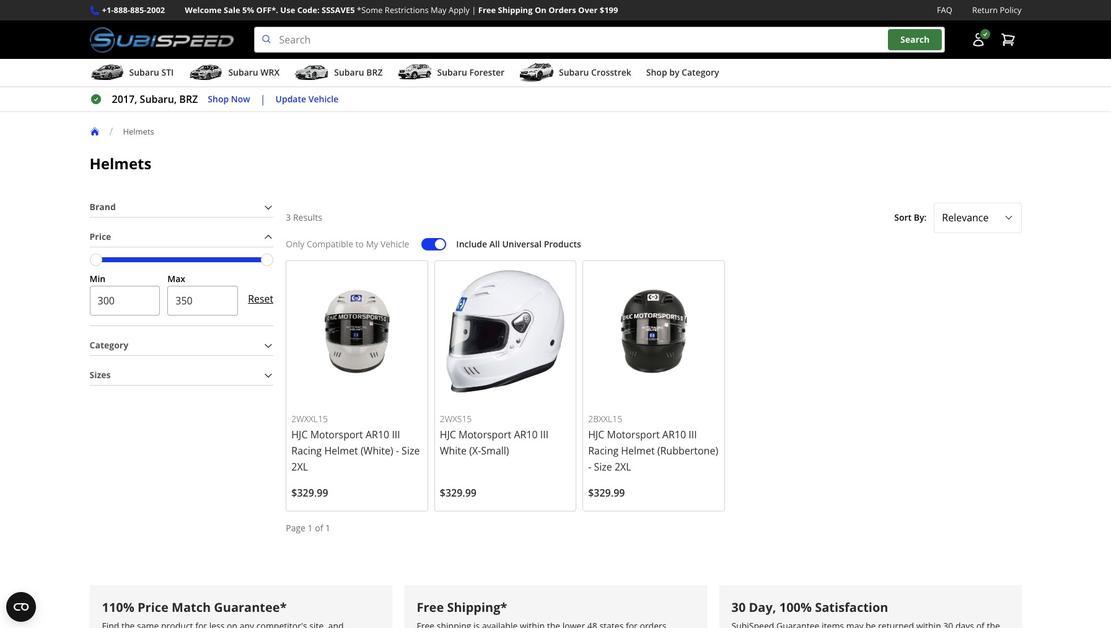 Task type: describe. For each thing, give the bounding box(es) containing it.
by:
[[914, 211, 927, 223]]

now
[[231, 93, 250, 105]]

hjc motorsport ar10 iii racing helmet (white) - size 2xl
[[292, 428, 420, 474]]

subaru wrx
[[228, 66, 280, 78]]

shop for shop now
[[208, 93, 229, 105]]

a subaru brz thumbnail image image
[[295, 63, 329, 82]]

match
[[172, 599, 211, 616]]

1 vertical spatial helmets
[[90, 153, 152, 174]]

results
[[293, 211, 322, 223]]

only compatible to my vehicle
[[286, 238, 409, 250]]

subaru brz
[[334, 66, 383, 78]]

110%
[[102, 599, 134, 616]]

sale
[[224, 4, 240, 16]]

home image
[[90, 127, 100, 136]]

max
[[168, 273, 185, 284]]

hjc motorsport ar10 iii racing helmet (white) - size 2xl image
[[292, 266, 423, 397]]

subaru for subaru brz
[[334, 66, 364, 78]]

subaru brz button
[[295, 61, 383, 86]]

- for hjc motorsport ar10 iii racing helmet (white) - size 2xl
[[396, 444, 399, 458]]

1 vertical spatial free
[[417, 599, 444, 616]]

sizes
[[90, 369, 111, 381]]

restrictions
[[385, 4, 429, 16]]

products
[[544, 238, 581, 250]]

2wxs15
[[440, 413, 472, 425]]

of
[[315, 522, 323, 534]]

reset
[[248, 292, 274, 306]]

search
[[901, 34, 930, 45]]

helmet for (white)
[[325, 444, 358, 458]]

*some
[[357, 4, 383, 16]]

subaru sti button
[[90, 61, 174, 86]]

shipping
[[498, 4, 533, 16]]

satisfaction
[[816, 599, 889, 616]]

a subaru crosstrek thumbnail image image
[[520, 63, 554, 82]]

sizes button
[[90, 366, 274, 385]]

brand button
[[90, 198, 274, 217]]

0 horizontal spatial brz
[[179, 92, 198, 106]]

sti
[[162, 66, 174, 78]]

$329.99 for hjc motorsport ar10 iii racing helmet (rubbertone) - size 2xl
[[589, 486, 625, 500]]

racing for hjc motorsport ar10 iii racing helmet (white) - size 2xl
[[292, 444, 322, 458]]

minimum slider
[[90, 253, 102, 266]]

subaru,
[[140, 92, 177, 106]]

update
[[276, 93, 306, 105]]

(rubbertone)
[[658, 444, 719, 458]]

(x-
[[470, 444, 481, 458]]

2wxxl15
[[292, 413, 328, 425]]

(white)
[[361, 444, 394, 458]]

faq
[[938, 4, 953, 16]]

reset button
[[248, 284, 274, 314]]

category
[[90, 339, 128, 351]]

forester
[[470, 66, 505, 78]]

return policy
[[973, 4, 1022, 16]]

wrx
[[261, 66, 280, 78]]

open widget image
[[6, 592, 36, 622]]

0 horizontal spatial |
[[260, 92, 266, 106]]

on
[[535, 4, 547, 16]]

my
[[366, 238, 378, 250]]

button image
[[971, 32, 986, 47]]

iii for hjc motorsport ar10 iii white (x-small)
[[541, 428, 549, 441]]

iii for hjc motorsport ar10 iii racing helmet (rubbertone) - size 2xl
[[689, 428, 697, 441]]

*some restrictions may apply | free shipping on orders over $199
[[357, 4, 619, 16]]

2017, subaru, brz
[[112, 92, 198, 106]]

30 day, 100% satisfaction
[[732, 599, 889, 616]]

2bxxl15
[[589, 413, 623, 425]]

vehicle inside update vehicle "button"
[[309, 93, 339, 105]]

subaru for subaru wrx
[[228, 66, 258, 78]]

+1-888-885-2002
[[102, 4, 165, 16]]

search button
[[889, 29, 943, 50]]

use
[[281, 4, 295, 16]]

sort
[[895, 211, 912, 223]]

shipping*
[[447, 599, 507, 616]]

3 results
[[286, 211, 322, 223]]

ar10 for (white)
[[366, 428, 390, 441]]

min
[[90, 273, 106, 284]]

3
[[286, 211, 291, 223]]

subaru sti
[[129, 66, 174, 78]]

2002
[[147, 4, 165, 16]]

orders
[[549, 4, 576, 16]]

only
[[286, 238, 305, 250]]

ar10 for small)
[[514, 428, 538, 441]]

size for hjc motorsport ar10 iii racing helmet (white) - size 2xl
[[402, 444, 420, 458]]

shop by category button
[[647, 61, 720, 86]]

category button
[[90, 336, 274, 355]]

category
[[682, 66, 720, 78]]

a subaru wrx thumbnail image image
[[189, 63, 223, 82]]

sssave5
[[322, 4, 355, 16]]

subaru for subaru forester
[[437, 66, 467, 78]]

may
[[431, 4, 447, 16]]

subaru crosstrek
[[559, 66, 632, 78]]



Task type: vqa. For each thing, say whether or not it's contained in the screenshot.
bottom Size
yes



Task type: locate. For each thing, give the bounding box(es) containing it.
all
[[490, 238, 500, 250]]

| right apply
[[472, 4, 476, 16]]

- down '2bxxl15' on the bottom right of page
[[589, 460, 592, 474]]

1
[[308, 522, 313, 534], [326, 522, 331, 534]]

2017,
[[112, 92, 137, 106]]

subispeed logo image
[[90, 27, 234, 53]]

subaru left sti
[[129, 66, 159, 78]]

ar10
[[366, 428, 390, 441], [514, 428, 538, 441], [663, 428, 687, 441]]

page
[[286, 522, 306, 534]]

0 vertical spatial vehicle
[[309, 93, 339, 105]]

motorsport for small)
[[459, 428, 512, 441]]

1 horizontal spatial 1
[[326, 522, 331, 534]]

hjc motorsport ar10 iii racing helmet (rubbertone) - size 2xl image
[[589, 266, 720, 397]]

888-
[[114, 4, 130, 16]]

5 subaru from the left
[[559, 66, 589, 78]]

a subaru forester thumbnail image image
[[398, 63, 432, 82]]

0 horizontal spatial 2xl
[[292, 460, 308, 474]]

helmet left (white)
[[325, 444, 358, 458]]

helmets right /
[[123, 126, 154, 137]]

1 hjc from the left
[[292, 428, 308, 441]]

1 horizontal spatial $329.99
[[440, 486, 477, 500]]

0 vertical spatial |
[[472, 4, 476, 16]]

racing down '2bxxl15' on the bottom right of page
[[589, 444, 619, 458]]

iii for hjc motorsport ar10 iii racing helmet (white) - size 2xl
[[392, 428, 400, 441]]

0 vertical spatial shop
[[647, 66, 668, 78]]

price inside dropdown button
[[90, 231, 111, 242]]

3 hjc from the left
[[589, 428, 605, 441]]

hjc down 2wxxl15
[[292, 428, 308, 441]]

select... image
[[1004, 213, 1014, 223]]

off*.
[[256, 4, 278, 16]]

hjc up white
[[440, 428, 456, 441]]

2 horizontal spatial iii
[[689, 428, 697, 441]]

sort by:
[[895, 211, 927, 223]]

0 vertical spatial price
[[90, 231, 111, 242]]

4 subaru from the left
[[437, 66, 467, 78]]

1 horizontal spatial free
[[479, 4, 496, 16]]

day,
[[749, 599, 777, 616]]

hjc inside hjc motorsport ar10 iii white (x-small)
[[440, 428, 456, 441]]

1 horizontal spatial helmet
[[622, 444, 655, 458]]

racing for hjc motorsport ar10 iii racing helmet (rubbertone) - size 2xl
[[589, 444, 619, 458]]

brz right subaru,
[[179, 92, 198, 106]]

by
[[670, 66, 680, 78]]

1 2xl from the left
[[292, 460, 308, 474]]

universal
[[503, 238, 542, 250]]

1 horizontal spatial racing
[[589, 444, 619, 458]]

30
[[732, 599, 746, 616]]

compatible
[[307, 238, 353, 250]]

1 horizontal spatial brz
[[367, 66, 383, 78]]

page 1 of 1
[[286, 522, 331, 534]]

0 horizontal spatial ar10
[[366, 428, 390, 441]]

-
[[396, 444, 399, 458], [589, 460, 592, 474]]

shop by category
[[647, 66, 720, 78]]

ar10 inside 'hjc motorsport ar10 iii racing helmet (white) - size 2xl'
[[366, 428, 390, 441]]

code:
[[297, 4, 320, 16]]

0 horizontal spatial racing
[[292, 444, 322, 458]]

Select... button
[[935, 203, 1022, 233]]

- inside 'hjc motorsport ar10 iii racing helmet (white) - size 2xl'
[[396, 444, 399, 458]]

1 motorsport from the left
[[310, 428, 363, 441]]

2xl down 2wxxl15
[[292, 460, 308, 474]]

100%
[[780, 599, 812, 616]]

shop left by
[[647, 66, 668, 78]]

1 horizontal spatial hjc
[[440, 428, 456, 441]]

1 vertical spatial price
[[138, 599, 169, 616]]

vehicle right my on the top left of page
[[381, 238, 409, 250]]

motorsport down '2bxxl15' on the bottom right of page
[[607, 428, 660, 441]]

helmet inside 'hjc motorsport ar10 iii racing helmet (white) - size 2xl'
[[325, 444, 358, 458]]

0 horizontal spatial size
[[402, 444, 420, 458]]

ar10 inside hjc motorsport ar10 iii racing helmet (rubbertone) - size 2xl
[[663, 428, 687, 441]]

2 $329.99 from the left
[[440, 486, 477, 500]]

small)
[[481, 444, 509, 458]]

| right now
[[260, 92, 266, 106]]

subaru forester button
[[398, 61, 505, 86]]

$329.99 for hjc motorsport ar10 iii white (x-small)
[[440, 486, 477, 500]]

helmet for (rubbertone)
[[622, 444, 655, 458]]

size right (white)
[[402, 444, 420, 458]]

2 hjc from the left
[[440, 428, 456, 441]]

3 subaru from the left
[[334, 66, 364, 78]]

size inside hjc motorsport ar10 iii racing helmet (rubbertone) - size 2xl
[[594, 460, 613, 474]]

iii inside hjc motorsport ar10 iii racing helmet (rubbertone) - size 2xl
[[689, 428, 697, 441]]

2 helmet from the left
[[622, 444, 655, 458]]

helmet down '2bxxl15' on the bottom right of page
[[622, 444, 655, 458]]

racing down 2wxxl15
[[292, 444, 322, 458]]

size for hjc motorsport ar10 iii racing helmet (rubbertone) - size 2xl
[[594, 460, 613, 474]]

2 1 from the left
[[326, 522, 331, 534]]

0 vertical spatial -
[[396, 444, 399, 458]]

hjc motorsport ar10 iii white (x-small)
[[440, 428, 549, 458]]

subaru up now
[[228, 66, 258, 78]]

motorsport inside 'hjc motorsport ar10 iii racing helmet (white) - size 2xl'
[[310, 428, 363, 441]]

shop
[[647, 66, 668, 78], [208, 93, 229, 105]]

1 right of
[[326, 522, 331, 534]]

subaru right "a subaru brz thumbnail image"
[[334, 66, 364, 78]]

hjc inside 'hjc motorsport ar10 iii racing helmet (white) - size 2xl'
[[292, 428, 308, 441]]

hjc
[[292, 428, 308, 441], [440, 428, 456, 441], [589, 428, 605, 441]]

iii inside hjc motorsport ar10 iii white (x-small)
[[541, 428, 549, 441]]

policy
[[1001, 4, 1022, 16]]

1 1 from the left
[[308, 522, 313, 534]]

shop now
[[208, 93, 250, 105]]

- right (white)
[[396, 444, 399, 458]]

price
[[90, 231, 111, 242], [138, 599, 169, 616]]

|
[[472, 4, 476, 16], [260, 92, 266, 106]]

0 horizontal spatial shop
[[208, 93, 229, 105]]

welcome sale 5% off*. use code: sssave5
[[185, 4, 355, 16]]

5%
[[242, 4, 254, 16]]

1 horizontal spatial ar10
[[514, 428, 538, 441]]

include all universal products
[[457, 238, 581, 250]]

1 $329.99 from the left
[[292, 486, 328, 500]]

+1-
[[102, 4, 114, 16]]

helmet inside hjc motorsport ar10 iii racing helmet (rubbertone) - size 2xl
[[622, 444, 655, 458]]

2 2xl from the left
[[615, 460, 632, 474]]

price button
[[90, 227, 274, 247]]

1 vertical spatial shop
[[208, 93, 229, 105]]

0 horizontal spatial vehicle
[[309, 93, 339, 105]]

over
[[579, 4, 598, 16]]

2xl down '2bxxl15' on the bottom right of page
[[615, 460, 632, 474]]

1 horizontal spatial -
[[589, 460, 592, 474]]

2 ar10 from the left
[[514, 428, 538, 441]]

subaru for subaru sti
[[129, 66, 159, 78]]

free
[[479, 4, 496, 16], [417, 599, 444, 616]]

Max text field
[[168, 286, 238, 316]]

hjc for hjc motorsport ar10 iii white (x-small)
[[440, 428, 456, 441]]

1 vertical spatial |
[[260, 92, 266, 106]]

2 horizontal spatial motorsport
[[607, 428, 660, 441]]

0 horizontal spatial motorsport
[[310, 428, 363, 441]]

motorsport for (rubbertone)
[[607, 428, 660, 441]]

1 horizontal spatial iii
[[541, 428, 549, 441]]

0 horizontal spatial -
[[396, 444, 399, 458]]

subaru
[[129, 66, 159, 78], [228, 66, 258, 78], [334, 66, 364, 78], [437, 66, 467, 78], [559, 66, 589, 78]]

brz left the a subaru forester thumbnail image at the top
[[367, 66, 383, 78]]

maximum slider
[[261, 253, 274, 266]]

price right 110%
[[138, 599, 169, 616]]

shop now link
[[208, 92, 250, 106]]

return
[[973, 4, 998, 16]]

1 subaru from the left
[[129, 66, 159, 78]]

helmets link
[[123, 126, 164, 137]]

hjc motorsport ar10 iii racing helmet (rubbertone) - size 2xl
[[589, 428, 719, 474]]

0 horizontal spatial $329.99
[[292, 486, 328, 500]]

1 horizontal spatial vehicle
[[381, 238, 409, 250]]

0 horizontal spatial 1
[[308, 522, 313, 534]]

hjc motorsport ar10 iii white (x-small) image
[[440, 266, 571, 397]]

subaru left crosstrek
[[559, 66, 589, 78]]

search input field
[[254, 27, 945, 53]]

2 iii from the left
[[541, 428, 549, 441]]

hjc for hjc motorsport ar10 iii racing helmet (rubbertone) - size 2xl
[[589, 428, 605, 441]]

1 horizontal spatial size
[[594, 460, 613, 474]]

1 left of
[[308, 522, 313, 534]]

1 helmet from the left
[[325, 444, 358, 458]]

subaru crosstrek button
[[520, 61, 632, 86]]

1 horizontal spatial motorsport
[[459, 428, 512, 441]]

0 horizontal spatial free
[[417, 599, 444, 616]]

0 vertical spatial free
[[479, 4, 496, 16]]

3 motorsport from the left
[[607, 428, 660, 441]]

2 motorsport from the left
[[459, 428, 512, 441]]

iii inside 'hjc motorsport ar10 iii racing helmet (white) - size 2xl'
[[392, 428, 400, 441]]

2xl for hjc motorsport ar10 iii racing helmet (white) - size 2xl
[[292, 460, 308, 474]]

1 vertical spatial vehicle
[[381, 238, 409, 250]]

2xl
[[292, 460, 308, 474], [615, 460, 632, 474]]

$199
[[600, 4, 619, 16]]

iii
[[392, 428, 400, 441], [541, 428, 549, 441], [689, 428, 697, 441]]

2 horizontal spatial ar10
[[663, 428, 687, 441]]

racing inside hjc motorsport ar10 iii racing helmet (rubbertone) - size 2xl
[[589, 444, 619, 458]]

$329.99 for hjc motorsport ar10 iii racing helmet (white) - size 2xl
[[292, 486, 328, 500]]

shop inside dropdown button
[[647, 66, 668, 78]]

+1-888-885-2002 link
[[102, 4, 165, 17]]

0 horizontal spatial iii
[[392, 428, 400, 441]]

a subaru sti thumbnail image image
[[90, 63, 124, 82]]

free shipping*
[[417, 599, 507, 616]]

ar10 inside hjc motorsport ar10 iii white (x-small)
[[514, 428, 538, 441]]

2 racing from the left
[[589, 444, 619, 458]]

shop for shop by category
[[647, 66, 668, 78]]

hjc down '2bxxl15' on the bottom right of page
[[589, 428, 605, 441]]

size down '2bxxl15' on the bottom right of page
[[594, 460, 613, 474]]

1 ar10 from the left
[[366, 428, 390, 441]]

subaru left forester
[[437, 66, 467, 78]]

hjc inside hjc motorsport ar10 iii racing helmet (rubbertone) - size 2xl
[[589, 428, 605, 441]]

1 horizontal spatial price
[[138, 599, 169, 616]]

motorsport inside hjc motorsport ar10 iii racing helmet (rubbertone) - size 2xl
[[607, 428, 660, 441]]

include
[[457, 238, 487, 250]]

3 $329.99 from the left
[[589, 486, 625, 500]]

guarantee*
[[214, 599, 287, 616]]

free left shipping*
[[417, 599, 444, 616]]

update vehicle
[[276, 93, 339, 105]]

motorsport for (white)
[[310, 428, 363, 441]]

1 iii from the left
[[392, 428, 400, 441]]

crosstrek
[[592, 66, 632, 78]]

brz inside dropdown button
[[367, 66, 383, 78]]

3 ar10 from the left
[[663, 428, 687, 441]]

2 horizontal spatial hjc
[[589, 428, 605, 441]]

2 horizontal spatial $329.99
[[589, 486, 625, 500]]

/
[[109, 125, 113, 138]]

shop left now
[[208, 93, 229, 105]]

size
[[402, 444, 420, 458], [594, 460, 613, 474]]

to
[[356, 238, 364, 250]]

$329.99
[[292, 486, 328, 500], [440, 486, 477, 500], [589, 486, 625, 500]]

subaru for subaru crosstrek
[[559, 66, 589, 78]]

885-
[[130, 4, 147, 16]]

1 racing from the left
[[292, 444, 322, 458]]

0 horizontal spatial helmet
[[325, 444, 358, 458]]

helmets down /
[[90, 153, 152, 174]]

1 horizontal spatial shop
[[647, 66, 668, 78]]

update vehicle button
[[276, 92, 339, 106]]

brz
[[367, 66, 383, 78], [179, 92, 198, 106]]

racing inside 'hjc motorsport ar10 iii racing helmet (white) - size 2xl'
[[292, 444, 322, 458]]

0 vertical spatial helmets
[[123, 126, 154, 137]]

vehicle down "a subaru brz thumbnail image"
[[309, 93, 339, 105]]

motorsport inside hjc motorsport ar10 iii white (x-small)
[[459, 428, 512, 441]]

Min text field
[[90, 286, 160, 316]]

2xl inside hjc motorsport ar10 iii racing helmet (rubbertone) - size 2xl
[[615, 460, 632, 474]]

free right apply
[[479, 4, 496, 16]]

hjc for hjc motorsport ar10 iii racing helmet (white) - size 2xl
[[292, 428, 308, 441]]

motorsport down 2wxxl15
[[310, 428, 363, 441]]

1 horizontal spatial |
[[472, 4, 476, 16]]

1 horizontal spatial 2xl
[[615, 460, 632, 474]]

helmets
[[123, 126, 154, 137], [90, 153, 152, 174]]

brand
[[90, 201, 116, 213]]

1 vertical spatial size
[[594, 460, 613, 474]]

ar10 for (rubbertone)
[[663, 428, 687, 441]]

motorsport up (x- in the left of the page
[[459, 428, 512, 441]]

- for hjc motorsport ar10 iii racing helmet (rubbertone) - size 2xl
[[589, 460, 592, 474]]

0 vertical spatial brz
[[367, 66, 383, 78]]

size inside 'hjc motorsport ar10 iii racing helmet (white) - size 2xl'
[[402, 444, 420, 458]]

1 vertical spatial -
[[589, 460, 592, 474]]

0 horizontal spatial hjc
[[292, 428, 308, 441]]

subaru wrx button
[[189, 61, 280, 86]]

subaru forester
[[437, 66, 505, 78]]

2 subaru from the left
[[228, 66, 258, 78]]

3 iii from the left
[[689, 428, 697, 441]]

1 vertical spatial brz
[[179, 92, 198, 106]]

return policy link
[[973, 4, 1022, 17]]

2xl for hjc motorsport ar10 iii racing helmet (rubbertone) - size 2xl
[[615, 460, 632, 474]]

price up minimum slider
[[90, 231, 111, 242]]

2xl inside 'hjc motorsport ar10 iii racing helmet (white) - size 2xl'
[[292, 460, 308, 474]]

apply
[[449, 4, 470, 16]]

motorsport
[[310, 428, 363, 441], [459, 428, 512, 441], [607, 428, 660, 441]]

0 horizontal spatial price
[[90, 231, 111, 242]]

- inside hjc motorsport ar10 iii racing helmet (rubbertone) - size 2xl
[[589, 460, 592, 474]]

0 vertical spatial size
[[402, 444, 420, 458]]



